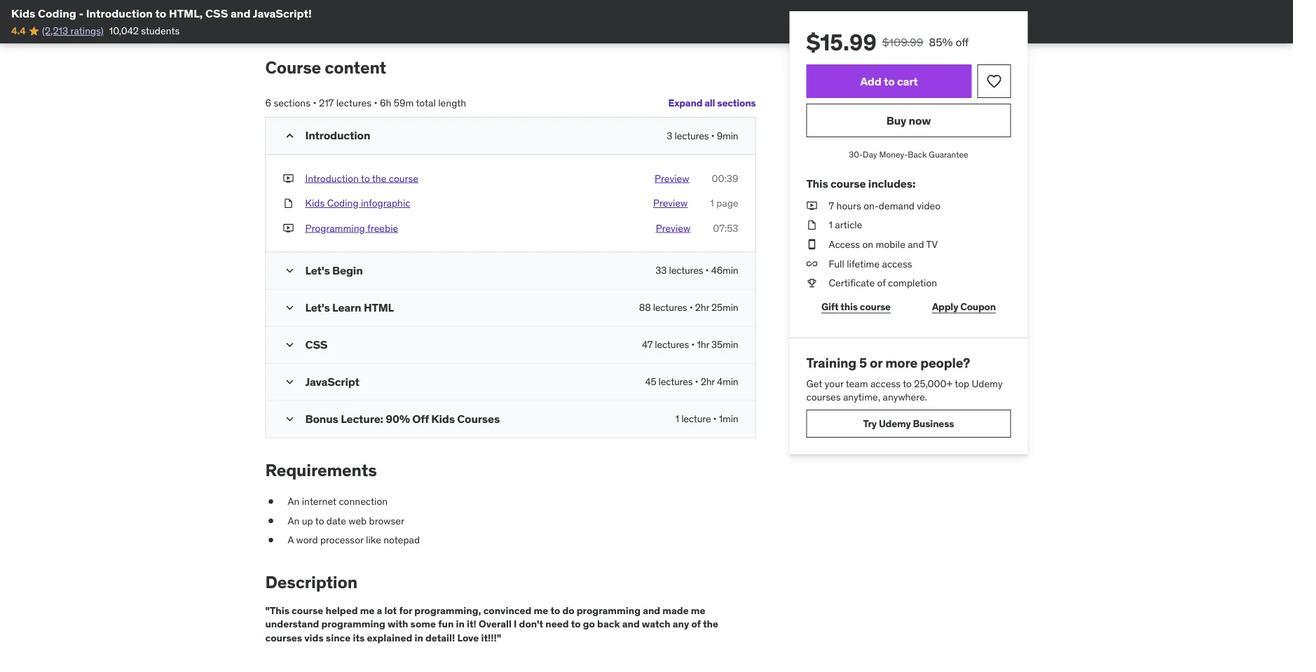 Task type: locate. For each thing, give the bounding box(es) containing it.
made
[[663, 605, 689, 617]]

or
[[870, 355, 883, 372]]

buy now
[[887, 113, 931, 128]]

• left 46min
[[706, 264, 709, 277]]

7
[[829, 199, 834, 212]]

lectures right 217
[[336, 96, 372, 109]]

sections right all
[[717, 96, 756, 109]]

0 horizontal spatial kids
[[11, 6, 35, 20]]

4min
[[717, 376, 739, 389]]

kids inside kids coding infographic button
[[305, 197, 325, 210]]

0 vertical spatial an
[[288, 496, 300, 508]]

0 vertical spatial in
[[456, 618, 465, 631]]

of inside "this course helped me a lot for programming, convinced me to do programming and made me understand programming with some fun in it! overall i don't need to go back and watch any of the courses vids since its explained in detail! love it!!!"
[[692, 618, 701, 631]]

xsmall image left a at bottom left
[[265, 534, 277, 548]]

introduction
[[86, 6, 153, 20], [305, 128, 370, 143], [305, 172, 359, 185]]

wishlist image
[[986, 73, 1003, 90]]

me right made
[[691, 605, 706, 617]]

this course includes:
[[807, 177, 916, 191]]

programming
[[321, 618, 385, 631]]

by the end of the course, students will know the basics of a valuable life long skill
[[305, 0, 497, 20]]

small image up small icon
[[283, 301, 297, 315]]

1 vertical spatial preview
[[653, 197, 688, 210]]

2 small image from the top
[[283, 264, 297, 278]]

1 horizontal spatial kids
[[305, 197, 325, 210]]

the right any
[[703, 618, 719, 631]]

• left "4min"
[[695, 376, 699, 389]]

access down mobile
[[882, 257, 912, 270]]

preview left 1 page
[[653, 197, 688, 210]]

$15.99 $109.99 85% off
[[807, 28, 969, 56]]

1 horizontal spatial courses
[[807, 391, 841, 404]]

programming and
[[577, 605, 660, 617]]

47
[[642, 339, 653, 351]]

and down programming and
[[622, 618, 640, 631]]

the up basics
[[319, 0, 333, 6]]

• left 217
[[313, 96, 317, 109]]

1 sections from the left
[[717, 96, 756, 109]]

1 vertical spatial udemy
[[879, 417, 911, 430]]

2 vertical spatial kids
[[431, 412, 455, 426]]

3 small image from the top
[[283, 301, 297, 315]]

• for bonus lecture: 90% off kids courses
[[713, 413, 717, 426]]

for
[[399, 605, 412, 617]]

5 small image from the top
[[283, 413, 297, 427]]

4 small image from the top
[[283, 376, 297, 390]]

xsmall image for an up to date web browser
[[265, 515, 277, 528]]

0 horizontal spatial udemy
[[879, 417, 911, 430]]

kids right off
[[431, 412, 455, 426]]

watch
[[642, 618, 671, 631]]

udemy right "top"
[[972, 377, 1003, 390]]

courses
[[457, 412, 500, 426]]

preview for 07:53
[[656, 222, 691, 235]]

xsmall image for certificate of completion
[[807, 276, 818, 290]]

0 vertical spatial a
[[363, 7, 368, 20]]

0 vertical spatial 2hr
[[695, 302, 709, 314]]

an left up
[[288, 515, 300, 528]]

html
[[364, 301, 394, 315]]

since
[[326, 632, 351, 645]]

1 lecture • 1min
[[676, 413, 739, 426]]

a left valuable
[[363, 7, 368, 20]]

coding
[[38, 6, 76, 20], [327, 197, 359, 210]]

javascript
[[305, 375, 359, 389]]

1 vertical spatial coding
[[327, 197, 359, 210]]

1 vertical spatial 2hr
[[701, 376, 715, 389]]

xsmall image for full lifetime access
[[807, 257, 818, 271]]

07:53
[[713, 222, 739, 235]]

the up valuable
[[365, 0, 380, 6]]

2 horizontal spatial and
[[908, 238, 924, 251]]

35min
[[712, 339, 739, 351]]

1 vertical spatial and
[[908, 238, 924, 251]]

top
[[955, 377, 970, 390]]

preview up 33
[[656, 222, 691, 235]]

to left cart
[[884, 74, 895, 88]]

article
[[835, 219, 863, 231]]

1 left page
[[710, 197, 714, 210]]

1 left lecture
[[676, 413, 679, 426]]

0 vertical spatial courses
[[807, 391, 841, 404]]

courses inside training 5 or more people? get your team access to 25,000+ top udemy courses anytime, anywhere.
[[807, 391, 841, 404]]

0 horizontal spatial and
[[231, 6, 251, 20]]

2 vertical spatial and
[[622, 618, 640, 631]]

course up infographic
[[389, 172, 419, 185]]

0 horizontal spatial coding
[[38, 6, 76, 20]]

lectures right 88
[[653, 302, 687, 314]]

0 vertical spatial 1
[[710, 197, 714, 210]]

0 horizontal spatial students
[[141, 24, 180, 37]]

day
[[863, 149, 877, 160]]

2hr for let's learn html
[[695, 302, 709, 314]]

xsmall image
[[283, 197, 294, 210], [807, 257, 818, 271], [807, 276, 818, 290], [265, 495, 277, 509], [265, 515, 277, 528], [265, 534, 277, 548]]

xsmall image left certificate
[[807, 276, 818, 290]]

coupon
[[961, 300, 996, 313]]

2 horizontal spatial kids
[[431, 412, 455, 426]]

coding up programming
[[327, 197, 359, 210]]

• left the 9min
[[711, 129, 715, 142]]

2 horizontal spatial 1
[[829, 219, 833, 231]]

introduction up "kids coding infographic"
[[305, 172, 359, 185]]

video
[[917, 199, 941, 212]]

word
[[296, 534, 318, 547]]

a left lot
[[377, 605, 382, 617]]

and left tv
[[908, 238, 924, 251]]

1 horizontal spatial css
[[305, 338, 328, 352]]

0 horizontal spatial sections
[[274, 96, 311, 109]]

0 vertical spatial students
[[417, 0, 455, 6]]

the up infographic
[[372, 172, 387, 185]]

0 vertical spatial let's
[[305, 263, 330, 278]]

1 small image from the top
[[283, 129, 297, 143]]

introduction inside button
[[305, 172, 359, 185]]

• for javascript
[[695, 376, 699, 389]]

coding inside button
[[327, 197, 359, 210]]

1 vertical spatial 1
[[829, 219, 833, 231]]

1 vertical spatial kids
[[305, 197, 325, 210]]

sections right 6
[[274, 96, 311, 109]]

web
[[349, 515, 367, 528]]

introduction up 10,042
[[86, 6, 153, 20]]

to up anywhere.
[[903, 377, 912, 390]]

mobile
[[876, 238, 906, 251]]

css right "html,"
[[205, 6, 228, 20]]

2 vertical spatial introduction
[[305, 172, 359, 185]]

2hr left "4min"
[[701, 376, 715, 389]]

0 horizontal spatial courses
[[265, 632, 302, 645]]

lectures right 47
[[655, 339, 689, 351]]

1 horizontal spatial coding
[[327, 197, 359, 210]]

1 horizontal spatial udemy
[[972, 377, 1003, 390]]

xsmall image for access on mobile and tv
[[807, 238, 818, 252]]

small image left let's begin
[[283, 264, 297, 278]]

0 vertical spatial coding
[[38, 6, 76, 20]]

small image left bonus
[[283, 413, 297, 427]]

coding for infographic
[[327, 197, 359, 210]]

1 horizontal spatial students
[[417, 0, 455, 6]]

3 me from the left
[[691, 605, 706, 617]]

1 horizontal spatial 1
[[710, 197, 714, 210]]

coding up (2,213 on the top of page
[[38, 6, 76, 20]]

lecture
[[682, 413, 711, 426]]

lectures for let's begin
[[669, 264, 703, 277]]

tv
[[926, 238, 938, 251]]

it!
[[467, 618, 477, 631]]

• left 25min
[[690, 302, 693, 314]]

business
[[913, 417, 954, 430]]

to up "kids coding infographic"
[[361, 172, 370, 185]]

lectures
[[336, 96, 372, 109], [675, 129, 709, 142], [669, 264, 703, 277], [653, 302, 687, 314], [655, 339, 689, 351], [659, 376, 693, 389]]

1 left article
[[829, 219, 833, 231]]

courses down understand
[[265, 632, 302, 645]]

kids for kids coding infographic
[[305, 197, 325, 210]]

access down or
[[871, 377, 901, 390]]

completion
[[888, 277, 937, 289]]

buy now button
[[807, 104, 1011, 137]]

xsmall image
[[283, 172, 294, 185], [807, 199, 818, 213], [807, 218, 818, 232], [283, 222, 294, 235], [807, 238, 818, 252]]

2 vertical spatial preview
[[656, 222, 691, 235]]

• for let's learn html
[[690, 302, 693, 314]]

2hr left 25min
[[695, 302, 709, 314]]

• for css
[[691, 339, 695, 351]]

let's for let's learn html
[[305, 301, 330, 315]]

of right any
[[692, 618, 701, 631]]

0 horizontal spatial in
[[415, 632, 423, 645]]

course up understand
[[292, 605, 323, 617]]

1 an from the top
[[288, 496, 300, 508]]

let's left learn
[[305, 301, 330, 315]]

xsmall image left full
[[807, 257, 818, 271]]

course up hours
[[831, 177, 866, 191]]

the
[[319, 0, 333, 6], [365, 0, 380, 6], [305, 7, 320, 20], [372, 172, 387, 185], [703, 618, 719, 631]]

its
[[353, 632, 365, 645]]

small image
[[283, 129, 297, 143], [283, 264, 297, 278], [283, 301, 297, 315], [283, 376, 297, 390], [283, 413, 297, 427]]

0 vertical spatial introduction
[[86, 6, 153, 20]]

of right end
[[355, 0, 363, 6]]

courses down get
[[807, 391, 841, 404]]

$15.99
[[807, 28, 877, 56]]

1 horizontal spatial and
[[622, 618, 640, 631]]

overall
[[479, 618, 512, 631]]

let's
[[305, 263, 330, 278], [305, 301, 330, 315]]

• left "1hr"
[[691, 339, 695, 351]]

4.4
[[11, 24, 26, 37]]

expand all sections
[[668, 96, 756, 109]]

small image
[[283, 338, 297, 352]]

9min
[[717, 129, 739, 142]]

an left internet
[[288, 496, 300, 508]]

programming, convinced
[[415, 605, 532, 617]]

me up don't
[[534, 605, 548, 617]]

apply coupon button
[[917, 293, 1011, 321]]

course
[[389, 172, 419, 185], [831, 177, 866, 191], [860, 300, 891, 313], [292, 605, 323, 617]]

1 vertical spatial a
[[377, 605, 382, 617]]

small image for javascript
[[283, 376, 297, 390]]

programming freebie button
[[305, 222, 398, 235]]

0 horizontal spatial me
[[360, 605, 375, 617]]

•
[[313, 96, 317, 109], [374, 96, 378, 109], [711, 129, 715, 142], [706, 264, 709, 277], [690, 302, 693, 314], [691, 339, 695, 351], [695, 376, 699, 389], [713, 413, 717, 426]]

by
[[305, 0, 317, 6]]

• left 1min
[[713, 413, 717, 426]]

kids up programming
[[305, 197, 325, 210]]

udemy
[[972, 377, 1003, 390], [879, 417, 911, 430]]

any
[[673, 618, 689, 631]]

to
[[155, 6, 166, 20], [884, 74, 895, 88], [361, 172, 370, 185], [903, 377, 912, 390], [315, 515, 324, 528], [551, 605, 560, 617], [571, 618, 581, 631]]

0 horizontal spatial a
[[363, 7, 368, 20]]

kids coding infographic button
[[305, 197, 410, 210]]

1 vertical spatial courses
[[265, 632, 302, 645]]

1 let's from the top
[[305, 263, 330, 278]]

coding for -
[[38, 6, 76, 20]]

of down full lifetime access
[[877, 277, 886, 289]]

0 vertical spatial and
[[231, 6, 251, 20]]

kids up 4.4 on the top left of the page
[[11, 6, 35, 20]]

preview down 3 in the right of the page
[[655, 172, 689, 185]]

lectures right 3 in the right of the page
[[675, 129, 709, 142]]

to inside introduction to the course button
[[361, 172, 370, 185]]

lectures for javascript
[[659, 376, 693, 389]]

in down some
[[415, 632, 423, 645]]

1 horizontal spatial sections
[[717, 96, 756, 109]]

lectures for introduction
[[675, 129, 709, 142]]

1 vertical spatial students
[[141, 24, 180, 37]]

0 vertical spatial udemy
[[972, 377, 1003, 390]]

kids for kids coding - introduction to html, css and javascript!
[[11, 6, 35, 20]]

vids
[[304, 632, 324, 645]]

xsmall image left up
[[265, 515, 277, 528]]

xsmall image left internet
[[265, 495, 277, 509]]

notepad
[[384, 534, 420, 547]]

the inside button
[[372, 172, 387, 185]]

1 vertical spatial an
[[288, 515, 300, 528]]

learn
[[332, 301, 361, 315]]

students up long
[[417, 0, 455, 6]]

1 horizontal spatial me
[[534, 605, 548, 617]]

the inside "this course helped me a lot for programming, convinced me to do programming and made me understand programming with some fun in it! overall i don't need to go back and watch any of the courses vids since its explained in detail! love it!!!"
[[703, 618, 719, 631]]

0 horizontal spatial css
[[205, 6, 228, 20]]

1 vertical spatial in
[[415, 632, 423, 645]]

anywhere.
[[883, 391, 927, 404]]

0 vertical spatial preview
[[655, 172, 689, 185]]

do
[[563, 605, 575, 617]]

let's learn html
[[305, 301, 394, 315]]

and left javascript! on the top left
[[231, 6, 251, 20]]

1 vertical spatial let's
[[305, 301, 330, 315]]

small image down "course"
[[283, 129, 297, 143]]

lectures right 45
[[659, 376, 693, 389]]

browser
[[369, 515, 404, 528]]

it!!!"
[[481, 632, 501, 645]]

0 vertical spatial access
[[882, 257, 912, 270]]

and inside "this course helped me a lot for programming, convinced me to do programming and made me understand programming with some fun in it! overall i don't need to go back and watch any of the courses vids since its explained in detail! love it!!!"
[[622, 618, 640, 631]]

let's left the begin
[[305, 263, 330, 278]]

introduction down 217
[[305, 128, 370, 143]]

46min
[[711, 264, 739, 277]]

10,042
[[109, 24, 139, 37]]

1 horizontal spatial a
[[377, 605, 382, 617]]

00:39
[[712, 172, 739, 185]]

0 vertical spatial kids
[[11, 6, 35, 20]]

xsmall image for 7 hours on-demand video
[[807, 199, 818, 213]]

small image down small icon
[[283, 376, 297, 390]]

2 horizontal spatial me
[[691, 605, 706, 617]]

33 lectures • 46min
[[656, 264, 739, 277]]

on-
[[864, 199, 879, 212]]

students inside 'by the end of the course, students will know the basics of a valuable life long skill'
[[417, 0, 455, 6]]

gift
[[822, 300, 839, 313]]

1 vertical spatial css
[[305, 338, 328, 352]]

lectures right 33
[[669, 264, 703, 277]]

people?
[[921, 355, 970, 372]]

course inside "this course helped me a lot for programming, convinced me to do programming and made me understand programming with some fun in it! overall i don't need to go back and watch any of the courses vids since its explained in detail! love it!!!"
[[292, 605, 323, 617]]

1 vertical spatial introduction
[[305, 128, 370, 143]]

lectures for css
[[655, 339, 689, 351]]

2 an from the top
[[288, 515, 300, 528]]

in left it!
[[456, 618, 465, 631]]

students down kids coding - introduction to html, css and javascript!
[[141, 24, 180, 37]]

processor
[[320, 534, 364, 547]]

me up programming
[[360, 605, 375, 617]]

go
[[583, 618, 595, 631]]

1 vertical spatial access
[[871, 377, 901, 390]]

2 vertical spatial 1
[[676, 413, 679, 426]]

css right small icon
[[305, 338, 328, 352]]

infographic
[[361, 197, 410, 210]]

all
[[705, 96, 715, 109]]

"this
[[265, 605, 290, 617]]

an up to date web browser
[[288, 515, 404, 528]]

programming freebie
[[305, 222, 398, 235]]

udemy right try
[[879, 417, 911, 430]]

2 let's from the top
[[305, 301, 330, 315]]

begin
[[332, 263, 363, 278]]



Task type: vqa. For each thing, say whether or not it's contained in the screenshot.
9 TOTAL HOURS
no



Task type: describe. For each thing, give the bounding box(es) containing it.
xsmall image left kids coding infographic button
[[283, 197, 294, 210]]

date
[[327, 515, 346, 528]]

lecture:
[[341, 412, 383, 426]]

skill
[[447, 7, 464, 20]]

guarantee
[[929, 149, 969, 160]]

ratings)
[[71, 24, 104, 37]]

a inside "this course helped me a lot for programming, convinced me to do programming and made me understand programming with some fun in it! overall i don't need to go back and watch any of the courses vids since its explained in detail! love it!!!"
[[377, 605, 382, 617]]

let's for let's begin
[[305, 263, 330, 278]]

helped
[[326, 605, 358, 617]]

content
[[325, 57, 386, 78]]

expand all sections button
[[668, 89, 756, 117]]

a inside 'by the end of the course, students will know the basics of a valuable life long skill'
[[363, 7, 368, 20]]

life
[[409, 7, 423, 20]]

back
[[597, 618, 620, 631]]

to left the 'go'
[[571, 618, 581, 631]]

course,
[[382, 0, 414, 6]]

217
[[319, 96, 334, 109]]

small image for let's learn html
[[283, 301, 297, 315]]

to left do
[[551, 605, 560, 617]]

introduction for introduction to the course
[[305, 172, 359, 185]]

an for an internet connection
[[288, 496, 300, 508]]

know
[[474, 0, 497, 6]]

small image for introduction
[[283, 129, 297, 143]]

of down end
[[352, 7, 361, 20]]

1 article
[[829, 219, 863, 231]]

xsmall image for 1 article
[[807, 218, 818, 232]]

1 for 1 page
[[710, 197, 714, 210]]

course
[[265, 57, 321, 78]]

1 for 1 article
[[829, 219, 833, 231]]

programming
[[305, 222, 365, 235]]

1 page
[[710, 197, 739, 210]]

• for let's begin
[[706, 264, 709, 277]]

kids coding infographic
[[305, 197, 410, 210]]

hours
[[837, 199, 861, 212]]

try udemy business link
[[807, 410, 1011, 438]]

25min
[[712, 302, 739, 314]]

0 horizontal spatial 1
[[676, 413, 679, 426]]

length
[[438, 96, 466, 109]]

(2,213
[[42, 24, 68, 37]]

"this course helped me a lot for programming, convinced me to do programming and made me understand programming with some fun in it! overall i don't need to go back and watch any of the courses vids since its explained in detail! love it!!!"
[[265, 605, 719, 645]]

requirements
[[265, 460, 377, 481]]

small image for let's begin
[[283, 264, 297, 278]]

cart
[[897, 74, 918, 88]]

back
[[908, 149, 927, 160]]

add to cart button
[[807, 64, 972, 98]]

an for an up to date web browser
[[288, 515, 300, 528]]

explained
[[367, 632, 412, 645]]

course content
[[265, 57, 386, 78]]

47 lectures • 1hr 35min
[[642, 339, 739, 351]]

0 vertical spatial css
[[205, 6, 228, 20]]

25,000+
[[914, 377, 953, 390]]

course down certificate of completion
[[860, 300, 891, 313]]

long
[[425, 7, 444, 20]]

a
[[288, 534, 294, 547]]

access on mobile and tv
[[829, 238, 938, 251]]

xsmall image for an internet connection
[[265, 495, 277, 509]]

demand
[[879, 199, 915, 212]]

course inside button
[[389, 172, 419, 185]]

this
[[807, 177, 828, 191]]

access
[[829, 238, 860, 251]]

up
[[302, 515, 313, 528]]

• for introduction
[[711, 129, 715, 142]]

gift this course link
[[807, 293, 906, 321]]

training
[[807, 355, 857, 372]]

33
[[656, 264, 667, 277]]

bonus
[[305, 412, 338, 426]]

introduction for introduction
[[305, 128, 370, 143]]

total
[[416, 96, 436, 109]]

freebie
[[367, 222, 398, 235]]

preview for 00:39
[[655, 172, 689, 185]]

3 lectures • 9min
[[667, 129, 739, 142]]

more
[[885, 355, 918, 372]]

description
[[265, 572, 357, 593]]

will
[[457, 0, 472, 6]]

lectures for let's learn html
[[653, 302, 687, 314]]

6
[[265, 96, 271, 109]]

some
[[410, 618, 436, 631]]

2 sections from the left
[[274, 96, 311, 109]]

2hr for javascript
[[701, 376, 715, 389]]

1hr
[[697, 339, 709, 351]]

your
[[825, 377, 844, 390]]

courses inside "this course helped me a lot for programming, convinced me to do programming and made me understand programming with some fun in it! overall i don't need to go back and watch any of the courses vids since its explained in detail! love it!!!"
[[265, 632, 302, 645]]

like
[[366, 534, 381, 547]]

full lifetime access
[[829, 257, 912, 270]]

try
[[863, 417, 877, 430]]

a word processor like notepad
[[288, 534, 420, 547]]

training 5 or more people? get your team access to 25,000+ top udemy courses anytime, anywhere.
[[807, 355, 1003, 404]]

off
[[412, 412, 429, 426]]

bonus lecture: 90% off kids courses
[[305, 412, 500, 426]]

xsmall image for a word processor like notepad
[[265, 534, 277, 548]]

1 horizontal spatial in
[[456, 618, 465, 631]]

-
[[79, 6, 83, 20]]

buy
[[887, 113, 907, 128]]

10,042 students
[[109, 24, 180, 37]]

sections inside "dropdown button"
[[717, 96, 756, 109]]

access inside training 5 or more people? get your team access to 25,000+ top udemy courses anytime, anywhere.
[[871, 377, 901, 390]]

this
[[841, 300, 858, 313]]

to inside add to cart button
[[884, 74, 895, 88]]

1 me from the left
[[360, 605, 375, 617]]

apply
[[932, 300, 959, 313]]

small image for bonus lecture: 90% off kids courses
[[283, 413, 297, 427]]

lot
[[384, 605, 397, 617]]

introduction to the course button
[[305, 172, 419, 185]]

the down by
[[305, 7, 320, 20]]

6 sections • 217 lectures • 6h 59m total length
[[265, 96, 466, 109]]

90%
[[386, 412, 410, 426]]

to up "10,042 students"
[[155, 6, 166, 20]]

valuable
[[371, 7, 407, 20]]

need
[[546, 618, 569, 631]]

45 lectures • 2hr 4min
[[645, 376, 739, 389]]

to inside training 5 or more people? get your team access to 25,000+ top udemy courses anytime, anywhere.
[[903, 377, 912, 390]]

7 hours on-demand video
[[829, 199, 941, 212]]

kids coding - introduction to html, css and javascript!
[[11, 6, 312, 20]]

off
[[956, 35, 969, 49]]

2 me from the left
[[534, 605, 548, 617]]

certificate of completion
[[829, 277, 937, 289]]

to right up
[[315, 515, 324, 528]]

• left 6h 59m
[[374, 96, 378, 109]]

preview for 1 page
[[653, 197, 688, 210]]

udemy inside training 5 or more people? get your team access to 25,000+ top udemy courses anytime, anywhere.
[[972, 377, 1003, 390]]



